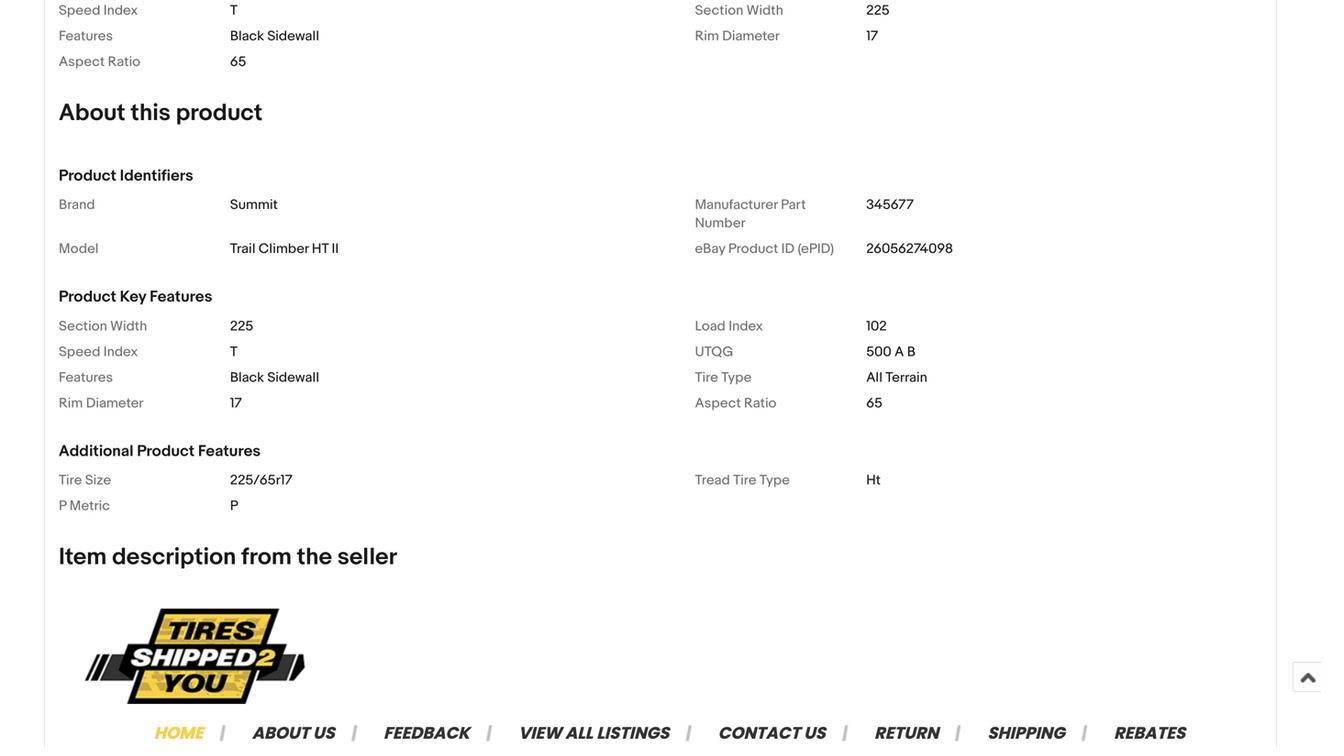 Task type: vqa. For each thing, say whether or not it's contained in the screenshot.


Task type: describe. For each thing, give the bounding box(es) containing it.
tread
[[695, 473, 730, 489]]

product left key
[[59, 288, 116, 307]]

summit
[[230, 197, 278, 213]]

0 horizontal spatial rim diameter
[[59, 395, 144, 412]]

2 horizontal spatial tire
[[733, 473, 757, 489]]

ebay
[[695, 241, 725, 257]]

speed index for section width
[[59, 2, 138, 19]]

0 vertical spatial ratio
[[108, 54, 140, 70]]

p metric
[[59, 498, 110, 515]]

item description from the seller
[[59, 544, 397, 572]]

0 vertical spatial 225
[[866, 2, 890, 19]]

1 vertical spatial 17
[[230, 395, 242, 412]]

1 horizontal spatial diameter
[[722, 28, 780, 44]]

this
[[131, 99, 171, 127]]

black sidewall for tire type
[[230, 370, 319, 386]]

0 horizontal spatial 225
[[230, 318, 253, 335]]

1 horizontal spatial type
[[760, 473, 790, 489]]

tread tire type
[[695, 473, 790, 489]]

load
[[695, 318, 726, 335]]

0 horizontal spatial section
[[59, 318, 107, 335]]

1 vertical spatial section width
[[59, 318, 147, 335]]

1 horizontal spatial rim diameter
[[695, 28, 780, 44]]

0 horizontal spatial width
[[110, 318, 147, 335]]

sidewall for rim
[[267, 28, 319, 44]]

about this product
[[59, 99, 263, 127]]

sidewall for tire
[[267, 370, 319, 386]]

climber
[[259, 241, 309, 257]]

features up additional
[[59, 370, 113, 386]]

manufacturer part number
[[695, 197, 806, 232]]

number
[[695, 215, 746, 232]]

product
[[176, 99, 263, 127]]

all terrain
[[866, 370, 927, 386]]

0 horizontal spatial type
[[721, 370, 752, 386]]

features right key
[[150, 288, 212, 307]]

1 vertical spatial index
[[729, 318, 763, 335]]

0 horizontal spatial aspect
[[59, 54, 105, 70]]

product up the brand
[[59, 166, 116, 186]]

all
[[866, 370, 883, 386]]

tire for tire size
[[59, 473, 82, 489]]

ht
[[866, 473, 881, 489]]

1 vertical spatial diameter
[[86, 395, 144, 412]]

utqg
[[695, 344, 734, 360]]

part
[[781, 197, 806, 213]]

102
[[866, 318, 887, 335]]

ht
[[312, 241, 329, 257]]

product left id
[[728, 241, 778, 257]]

1 horizontal spatial ratio
[[744, 395, 777, 412]]

p for p metric
[[59, 498, 66, 515]]

about
[[59, 99, 125, 127]]

black for tire
[[230, 370, 264, 386]]

speed for section width
[[59, 2, 100, 19]]

0 horizontal spatial rim
[[59, 395, 83, 412]]

tire type
[[695, 370, 752, 386]]

size
[[85, 473, 111, 489]]

26056274098
[[866, 241, 953, 257]]

0 vertical spatial section width
[[695, 2, 783, 19]]

a
[[895, 344, 904, 360]]

the
[[297, 544, 332, 572]]



Task type: locate. For each thing, give the bounding box(es) containing it.
metric
[[69, 498, 110, 515]]

0 vertical spatial aspect
[[59, 54, 105, 70]]

2 t from the top
[[230, 344, 238, 360]]

0 vertical spatial 17
[[866, 28, 878, 44]]

1 vertical spatial rim
[[59, 395, 83, 412]]

index for utqg
[[103, 344, 138, 360]]

additional product features
[[59, 442, 261, 461]]

500 a b
[[866, 344, 916, 360]]

index
[[103, 2, 138, 19], [729, 318, 763, 335], [103, 344, 138, 360]]

1 horizontal spatial section width
[[695, 2, 783, 19]]

features up about
[[59, 28, 113, 44]]

model
[[59, 241, 99, 257]]

t for section width
[[230, 2, 238, 19]]

features up the 225/65r17
[[198, 442, 261, 461]]

2 speed from the top
[[59, 344, 100, 360]]

rim
[[695, 28, 719, 44], [59, 395, 83, 412]]

0 vertical spatial t
[[230, 2, 238, 19]]

0 vertical spatial black sidewall
[[230, 28, 319, 44]]

1 horizontal spatial 65
[[866, 395, 883, 412]]

black sidewall
[[230, 28, 319, 44], [230, 370, 319, 386]]

section
[[695, 2, 743, 19], [59, 318, 107, 335]]

0 horizontal spatial section width
[[59, 318, 147, 335]]

0 vertical spatial width
[[747, 2, 783, 19]]

trail
[[230, 241, 255, 257]]

345677
[[866, 197, 914, 213]]

brand
[[59, 197, 95, 213]]

1 vertical spatial black
[[230, 370, 264, 386]]

1 vertical spatial section
[[59, 318, 107, 335]]

0 vertical spatial rim diameter
[[695, 28, 780, 44]]

tire down the utqg
[[695, 370, 718, 386]]

1 horizontal spatial 225
[[866, 2, 890, 19]]

index for section width
[[103, 2, 138, 19]]

500
[[866, 344, 892, 360]]

0 horizontal spatial aspect ratio
[[59, 54, 140, 70]]

1 t from the top
[[230, 2, 238, 19]]

speed index for utqg
[[59, 344, 138, 360]]

1 horizontal spatial p
[[230, 498, 238, 515]]

speed for utqg
[[59, 344, 100, 360]]

tire right tread
[[733, 473, 757, 489]]

t
[[230, 2, 238, 19], [230, 344, 238, 360]]

0 vertical spatial sidewall
[[267, 28, 319, 44]]

1 horizontal spatial width
[[747, 2, 783, 19]]

section width
[[695, 2, 783, 19], [59, 318, 147, 335]]

1 vertical spatial 65
[[866, 395, 883, 412]]

black for rim
[[230, 28, 264, 44]]

2 speed index from the top
[[59, 344, 138, 360]]

tire size
[[59, 473, 111, 489]]

1 vertical spatial rim diameter
[[59, 395, 144, 412]]

1 horizontal spatial section
[[695, 2, 743, 19]]

aspect
[[59, 54, 105, 70], [695, 395, 741, 412]]

b
[[907, 344, 916, 360]]

trail climber ht ii
[[230, 241, 339, 257]]

t for utqg
[[230, 344, 238, 360]]

0 vertical spatial speed index
[[59, 2, 138, 19]]

seller
[[337, 544, 397, 572]]

ii
[[332, 241, 339, 257]]

aspect up about
[[59, 54, 105, 70]]

1 sidewall from the top
[[267, 28, 319, 44]]

0 vertical spatial aspect ratio
[[59, 54, 140, 70]]

1 p from the left
[[59, 498, 66, 515]]

0 horizontal spatial 65
[[230, 54, 246, 70]]

product
[[59, 166, 116, 186], [728, 241, 778, 257], [59, 288, 116, 307], [137, 442, 195, 461]]

product right additional
[[137, 442, 195, 461]]

description
[[112, 544, 236, 572]]

0 vertical spatial black
[[230, 28, 264, 44]]

225
[[866, 2, 890, 19], [230, 318, 253, 335]]

1 horizontal spatial tire
[[695, 370, 718, 386]]

0 vertical spatial section
[[695, 2, 743, 19]]

65 up product
[[230, 54, 246, 70]]

0 vertical spatial 65
[[230, 54, 246, 70]]

diameter
[[722, 28, 780, 44], [86, 395, 144, 412]]

aspect ratio up about
[[59, 54, 140, 70]]

1 horizontal spatial rim
[[695, 28, 719, 44]]

type
[[721, 370, 752, 386], [760, 473, 790, 489]]

2 black sidewall from the top
[[230, 370, 319, 386]]

additional
[[59, 442, 133, 461]]

2 sidewall from the top
[[267, 370, 319, 386]]

2 vertical spatial index
[[103, 344, 138, 360]]

1 vertical spatial aspect ratio
[[695, 395, 777, 412]]

black sidewall for rim diameter
[[230, 28, 319, 44]]

ratio
[[108, 54, 140, 70], [744, 395, 777, 412]]

1 vertical spatial aspect
[[695, 395, 741, 412]]

17
[[866, 28, 878, 44], [230, 395, 242, 412]]

0 vertical spatial diameter
[[722, 28, 780, 44]]

ratio up this
[[108, 54, 140, 70]]

0 vertical spatial speed
[[59, 2, 100, 19]]

key
[[120, 288, 146, 307]]

65 down all
[[866, 395, 883, 412]]

1 vertical spatial black sidewall
[[230, 370, 319, 386]]

p
[[59, 498, 66, 515], [230, 498, 238, 515]]

item
[[59, 544, 107, 572]]

ebay product id (epid)
[[695, 241, 834, 257]]

p for p
[[230, 498, 238, 515]]

1 vertical spatial ratio
[[744, 395, 777, 412]]

1 vertical spatial width
[[110, 318, 147, 335]]

sidewall
[[267, 28, 319, 44], [267, 370, 319, 386]]

aspect down tire type
[[695, 395, 741, 412]]

black
[[230, 28, 264, 44], [230, 370, 264, 386]]

0 vertical spatial type
[[721, 370, 752, 386]]

rim diameter
[[695, 28, 780, 44], [59, 395, 144, 412]]

speed index
[[59, 2, 138, 19], [59, 344, 138, 360]]

product identifiers
[[59, 166, 193, 186]]

load index
[[695, 318, 763, 335]]

0 horizontal spatial tire
[[59, 473, 82, 489]]

identifiers
[[120, 166, 193, 186]]

aspect ratio down tire type
[[695, 395, 777, 412]]

2 black from the top
[[230, 370, 264, 386]]

1 vertical spatial speed index
[[59, 344, 138, 360]]

p left metric
[[59, 498, 66, 515]]

id
[[781, 241, 795, 257]]

2 p from the left
[[230, 498, 238, 515]]

from
[[241, 544, 292, 572]]

ratio down tire type
[[744, 395, 777, 412]]

1 speed from the top
[[59, 2, 100, 19]]

aspect ratio
[[59, 54, 140, 70], [695, 395, 777, 412]]

0 vertical spatial index
[[103, 2, 138, 19]]

1 black from the top
[[230, 28, 264, 44]]

1 horizontal spatial aspect ratio
[[695, 395, 777, 412]]

1 speed index from the top
[[59, 2, 138, 19]]

225/65r17
[[230, 473, 292, 489]]

manufacturer
[[695, 197, 778, 213]]

0 horizontal spatial ratio
[[108, 54, 140, 70]]

p down the 225/65r17
[[230, 498, 238, 515]]

1 vertical spatial type
[[760, 473, 790, 489]]

0 horizontal spatial p
[[59, 498, 66, 515]]

tire
[[695, 370, 718, 386], [59, 473, 82, 489], [733, 473, 757, 489]]

tire for tire type
[[695, 370, 718, 386]]

(epid)
[[798, 241, 834, 257]]

1 vertical spatial t
[[230, 344, 238, 360]]

1 horizontal spatial aspect
[[695, 395, 741, 412]]

0 vertical spatial rim
[[695, 28, 719, 44]]

speed
[[59, 2, 100, 19], [59, 344, 100, 360]]

1 vertical spatial 225
[[230, 318, 253, 335]]

1 vertical spatial sidewall
[[267, 370, 319, 386]]

65
[[230, 54, 246, 70], [866, 395, 883, 412]]

0 horizontal spatial diameter
[[86, 395, 144, 412]]

1 horizontal spatial 17
[[866, 28, 878, 44]]

type right tread
[[760, 473, 790, 489]]

1 black sidewall from the top
[[230, 28, 319, 44]]

product key features
[[59, 288, 212, 307]]

features
[[59, 28, 113, 44], [150, 288, 212, 307], [59, 370, 113, 386], [198, 442, 261, 461]]

width
[[747, 2, 783, 19], [110, 318, 147, 335]]

terrain
[[886, 370, 927, 386]]

1 vertical spatial speed
[[59, 344, 100, 360]]

tire left size
[[59, 473, 82, 489]]

0 horizontal spatial 17
[[230, 395, 242, 412]]

type down the utqg
[[721, 370, 752, 386]]



